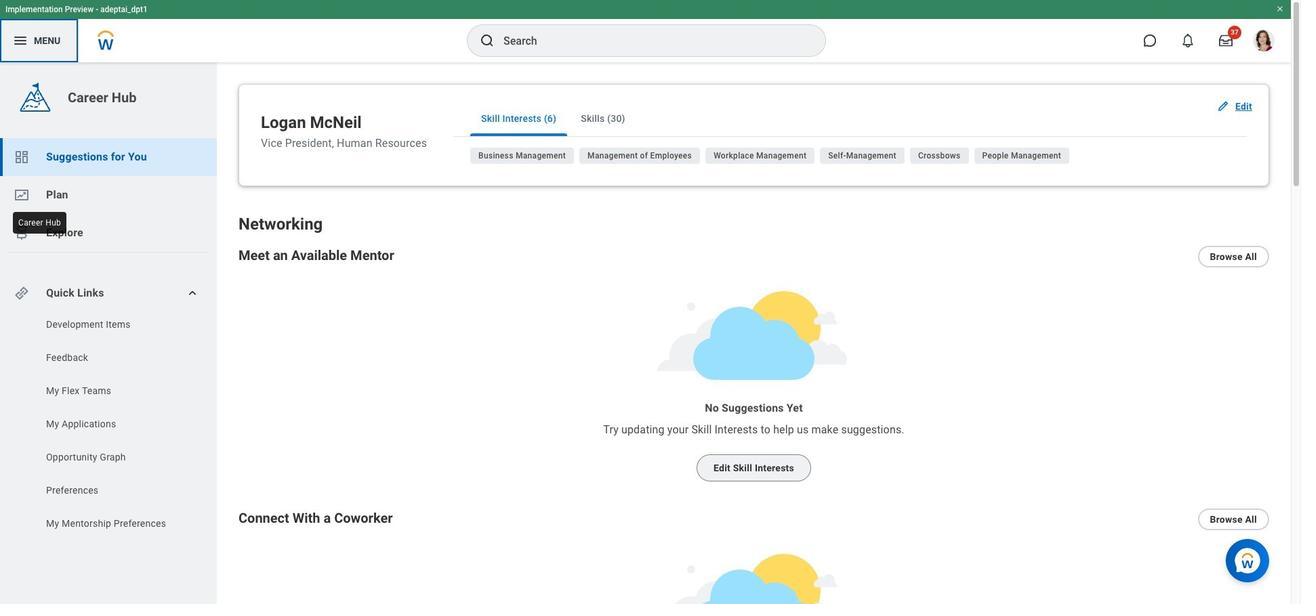 Task type: vqa. For each thing, say whether or not it's contained in the screenshot.
Table...
no



Task type: describe. For each thing, give the bounding box(es) containing it.
timeline milestone image
[[14, 225, 30, 241]]

profile logan mcneil image
[[1253, 30, 1275, 54]]

Search Workday  search field
[[504, 26, 798, 56]]

quick links element
[[14, 280, 206, 307]]

link image
[[14, 285, 30, 302]]

search image
[[479, 33, 496, 49]]

edit image
[[1217, 100, 1230, 113]]

onboarding home image
[[14, 187, 30, 203]]



Task type: locate. For each thing, give the bounding box(es) containing it.
inbox large image
[[1220, 34, 1233, 47]]

notifications large image
[[1182, 34, 1195, 47]]

justify image
[[12, 33, 28, 49]]

tab list
[[454, 101, 1247, 137]]

banner
[[0, 0, 1291, 62]]

close environment banner image
[[1277, 5, 1285, 13]]

dashboard image
[[14, 149, 30, 165]]

list
[[0, 138, 217, 252], [471, 148, 1247, 169], [0, 318, 217, 534]]

chevron up small image
[[186, 287, 199, 300]]



